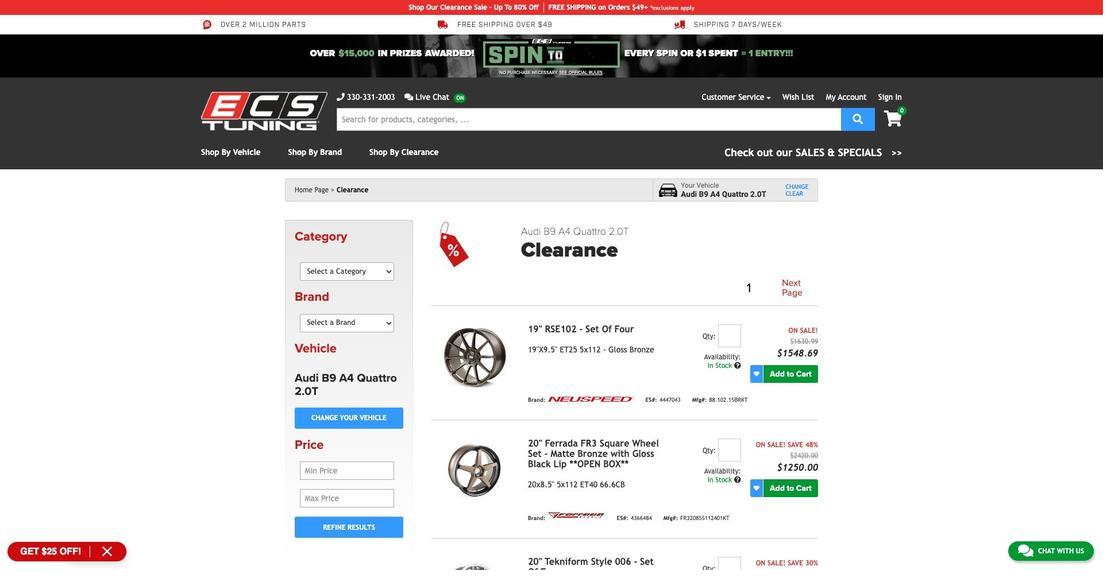 Task type: describe. For each thing, give the bounding box(es) containing it.
comments image
[[1018, 544, 1034, 558]]

neuspeed - corporate logo image
[[548, 397, 634, 402]]

search image
[[853, 113, 863, 124]]

question circle image
[[734, 477, 741, 484]]

phone image
[[337, 93, 345, 101]]

es#4624063 - 006-12kt1 - 20" tekniform style 006 - set of four - 20"x9" et30 5x112 - hyper silver - tekniform - audi bmw mini image
[[432, 557, 519, 571]]

add to wish list image
[[754, 486, 760, 492]]

comments image
[[404, 93, 413, 101]]

Min Price number field
[[300, 462, 394, 481]]

question circle image
[[734, 363, 741, 369]]

ecs tuning image
[[201, 92, 328, 130]]

es#4366484 - fr320855112401kt - 20" ferrada fr3 square wheel set -  matte bronze with gloss black lip **open box** - 20x8.5" 5x112 et40 66.6cb - ferrada wheels - audi bmw volkswagen image
[[432, 439, 519, 504]]



Task type: vqa. For each thing, say whether or not it's contained in the screenshot.
Volkswagen MK5 Parts & Accessories's &
no



Task type: locate. For each thing, give the bounding box(es) containing it.
Search text field
[[337, 108, 841, 131]]

ferrada wheels - corporate logo image
[[548, 511, 605, 521]]

es#4447043 - 88.102.15brkt - 19" rse102 - set of four - 19"x9.5" et25 5x112 - gloss bronze - neuspeed - audi image
[[432, 325, 519, 390]]

None number field
[[718, 325, 741, 348], [718, 439, 741, 462], [718, 557, 741, 571], [718, 325, 741, 348], [718, 439, 741, 462], [718, 557, 741, 571]]

paginated product list navigation navigation
[[521, 276, 818, 301]]

add to wish list image
[[754, 371, 760, 377]]

ecs tuning 'spin to win' contest logo image
[[483, 39, 620, 68]]

Max Price number field
[[300, 490, 394, 508]]

shopping cart image
[[884, 111, 902, 127]]



